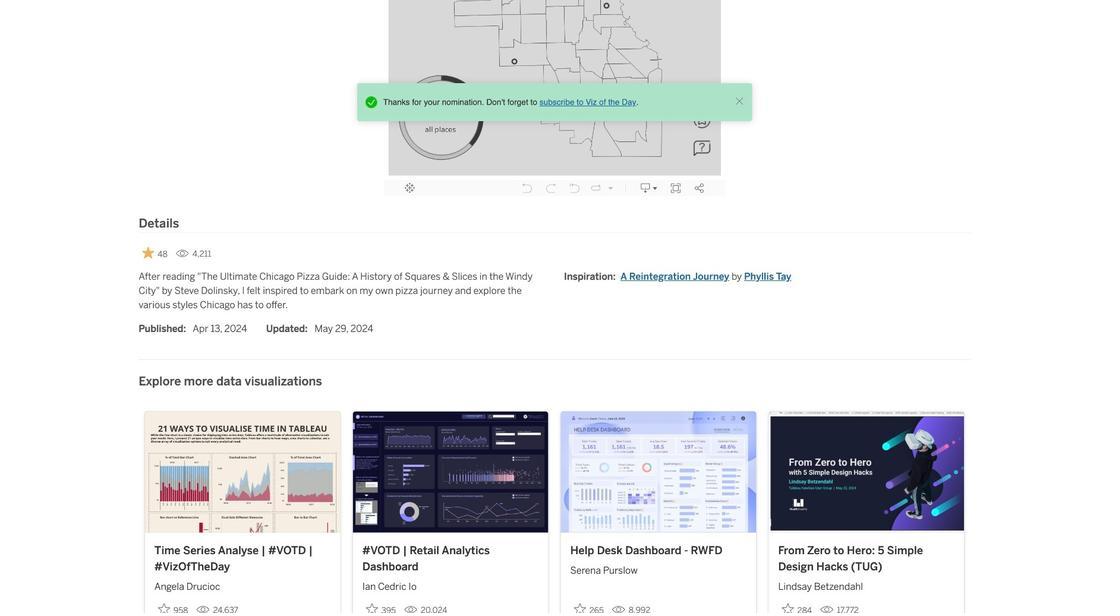 Task type: vqa. For each thing, say whether or not it's contained in the screenshot.
See new and inspiring data visualizations featured every weekday ELEMENT
no



Task type: describe. For each thing, give the bounding box(es) containing it.
add favorite image for 2nd add favorite button from the right
[[574, 604, 586, 613]]

1 add favorite button from the left
[[154, 600, 192, 613]]

remove favorite image
[[142, 247, 154, 259]]

workbook thumbnail image for 1st add favorite button from right
[[769, 412, 965, 533]]

add favorite image
[[782, 604, 794, 613]]

add favorite image for 4th add favorite button from right
[[158, 604, 170, 613]]

add favorite image for third add favorite button from the right
[[366, 604, 378, 613]]

workbook thumbnail image for 2nd add favorite button from the right
[[561, 412, 757, 533]]



Task type: locate. For each thing, give the bounding box(es) containing it.
2 add favorite image from the left
[[366, 604, 378, 613]]

3 add favorite button from the left
[[571, 600, 608, 613]]

1 horizontal spatial add favorite image
[[366, 604, 378, 613]]

2 horizontal spatial add favorite image
[[574, 604, 586, 613]]

0 horizontal spatial add favorite image
[[158, 604, 170, 613]]

explore more data visualizations heading
[[139, 360, 322, 391]]

workbook thumbnail image for 4th add favorite button from right
[[145, 412, 340, 533]]

Add Favorite button
[[154, 600, 192, 613], [363, 600, 400, 613], [571, 600, 608, 613], [779, 600, 816, 613]]

workbook thumbnail image
[[145, 412, 340, 533], [353, 412, 548, 533], [561, 412, 757, 533], [769, 412, 965, 533]]

alert
[[362, 93, 732, 112]]

Remove Favorite button
[[139, 243, 171, 263]]

add favorite image
[[158, 604, 170, 613], [366, 604, 378, 613], [574, 604, 586, 613]]

list item
[[621, 270, 792, 284]]

2 workbook thumbnail image from the left
[[353, 412, 548, 533]]

3 add favorite image from the left
[[574, 604, 586, 613]]

1 add favorite image from the left
[[158, 604, 170, 613]]

1 workbook thumbnail image from the left
[[145, 412, 340, 533]]

workbook thumbnail image for third add favorite button from the right
[[353, 412, 548, 533]]

4 workbook thumbnail image from the left
[[769, 412, 965, 533]]

4 add favorite button from the left
[[779, 600, 816, 613]]

3 workbook thumbnail image from the left
[[561, 412, 757, 533]]

2 add favorite button from the left
[[363, 600, 400, 613]]



